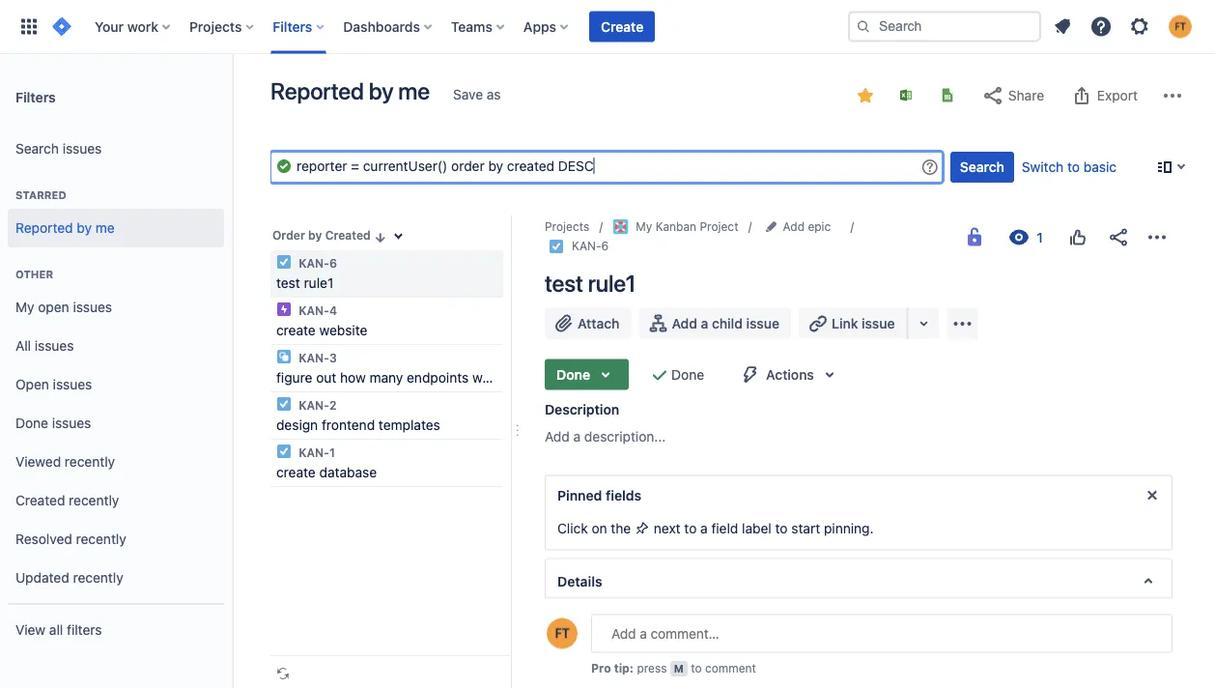 Task type: locate. For each thing, give the bounding box(es) containing it.
to right m
[[691, 662, 702, 675]]

0 horizontal spatial by
[[77, 220, 92, 236]]

1 horizontal spatial done
[[557, 366, 591, 382]]

1 vertical spatial 6
[[329, 256, 337, 270]]

kan- for rule1
[[299, 256, 329, 270]]

reported by me down starred
[[15, 220, 115, 236]]

your profile and settings image
[[1169, 15, 1193, 38]]

issue
[[747, 315, 780, 331], [862, 315, 895, 331]]

by down dashboards
[[369, 77, 394, 104]]

issue right link
[[862, 315, 895, 331]]

issues for done issues
[[52, 415, 91, 431]]

1 horizontal spatial projects
[[545, 219, 590, 233]]

projects up task icon
[[545, 219, 590, 233]]

1 create from the top
[[276, 322, 316, 338]]

add for add a description...
[[545, 428, 570, 444]]

1 horizontal spatial created
[[325, 229, 371, 242]]

task image down order
[[276, 254, 292, 270]]

kan- down order by created
[[299, 256, 329, 270]]

1 issue from the left
[[747, 315, 780, 331]]

me down search issues link
[[95, 220, 115, 236]]

1 vertical spatial me
[[95, 220, 115, 236]]

create down kan-1
[[276, 464, 316, 480]]

create down epic image
[[276, 322, 316, 338]]

a for child
[[701, 315, 709, 331]]

help image
[[1090, 15, 1113, 38]]

switch to basic
[[1022, 159, 1117, 175]]

add for add epic
[[783, 219, 805, 233]]

my kanban project link
[[613, 216, 739, 236]]

2 horizontal spatial add
[[783, 219, 805, 233]]

add inside button
[[672, 315, 698, 331]]

6 down order by created link
[[329, 256, 337, 270]]

other group
[[8, 247, 224, 603]]

resolved recently link
[[8, 520, 224, 559]]

description
[[545, 401, 620, 417]]

done up description
[[557, 366, 591, 382]]

add inside popup button
[[783, 219, 805, 233]]

by right order
[[308, 229, 322, 242]]

a down description
[[574, 428, 581, 444]]

view
[[15, 622, 46, 638]]

export button
[[1061, 80, 1148, 111]]

appswitcher icon image
[[17, 15, 41, 38]]

kan- up out
[[299, 351, 329, 364]]

1
[[329, 446, 335, 459]]

many
[[370, 370, 403, 386]]

task image for test rule1
[[276, 254, 292, 270]]

settings image
[[1129, 15, 1152, 38]]

issues for search issues
[[63, 141, 102, 157]]

by inside starred 'group'
[[77, 220, 92, 236]]

test rule1 up kan-4
[[276, 275, 334, 291]]

copy link to issue image
[[605, 238, 621, 254]]

field
[[712, 520, 739, 536]]

0 horizontal spatial created
[[15, 492, 65, 508]]

recently for viewed recently
[[65, 454, 115, 470]]

0 horizontal spatial projects
[[189, 18, 242, 34]]

created
[[325, 229, 371, 242], [15, 492, 65, 508]]

done down open
[[15, 415, 48, 431]]

jira software image
[[50, 15, 73, 38]]

kan-6 down projects link
[[572, 239, 609, 253]]

0 vertical spatial kan-6
[[572, 239, 609, 253]]

create
[[601, 18, 644, 34]]

0 vertical spatial filters
[[273, 18, 312, 34]]

kan-1
[[296, 446, 335, 459]]

task image up design
[[276, 396, 292, 412]]

1 horizontal spatial reported
[[271, 77, 364, 104]]

pro
[[591, 662, 611, 675]]

0 horizontal spatial 6
[[329, 256, 337, 270]]

0 vertical spatial me
[[398, 77, 430, 104]]

share image
[[1108, 226, 1131, 249]]

1 horizontal spatial my
[[636, 219, 653, 233]]

your work
[[95, 18, 158, 34]]

my right "my kanban project" image
[[636, 219, 653, 233]]

apps button
[[518, 11, 576, 42]]

0 vertical spatial projects
[[189, 18, 242, 34]]

0 horizontal spatial filters
[[15, 89, 56, 105]]

search for search issues
[[15, 141, 59, 157]]

my inside "link"
[[636, 219, 653, 233]]

pinned
[[558, 487, 603, 503]]

actions image
[[1146, 226, 1169, 249]]

resolved
[[15, 531, 72, 547]]

create
[[276, 322, 316, 338], [276, 464, 316, 480]]

actions
[[767, 366, 815, 382]]

search issues
[[15, 141, 102, 157]]

0 vertical spatial created
[[325, 229, 371, 242]]

1 vertical spatial a
[[574, 428, 581, 444]]

1 vertical spatial reported by me
[[15, 220, 115, 236]]

reported by me inside starred 'group'
[[15, 220, 115, 236]]

1 horizontal spatial search
[[960, 159, 1005, 175]]

design frontend templates
[[276, 417, 441, 433]]

1 vertical spatial projects
[[545, 219, 590, 233]]

comment
[[705, 662, 757, 675]]

1 vertical spatial my
[[15, 299, 34, 315]]

reported down starred
[[15, 220, 73, 236]]

1 vertical spatial search
[[960, 159, 1005, 175]]

m
[[674, 662, 684, 675]]

my open issues
[[15, 299, 112, 315]]

kan- for database
[[299, 446, 329, 459]]

issues for all issues
[[35, 338, 74, 354]]

banner
[[0, 0, 1216, 54]]

1 horizontal spatial by
[[308, 229, 322, 242]]

label
[[742, 520, 772, 536]]

my inside other group
[[15, 299, 34, 315]]

done issues
[[15, 415, 91, 431]]

export
[[1098, 87, 1138, 103]]

0 horizontal spatial my
[[15, 299, 34, 315]]

me inside starred 'group'
[[95, 220, 115, 236]]

0 vertical spatial reported
[[271, 77, 364, 104]]

my kanban project image
[[613, 219, 628, 234]]

save as
[[453, 86, 501, 102]]

add app image
[[951, 312, 975, 336]]

project
[[700, 219, 739, 233]]

1 vertical spatial reported
[[15, 220, 73, 236]]

me left save
[[398, 77, 430, 104]]

a left child
[[701, 315, 709, 331]]

1 horizontal spatial add
[[672, 315, 698, 331]]

a left field
[[701, 520, 708, 536]]

0 horizontal spatial reported
[[15, 220, 73, 236]]

search button
[[951, 152, 1015, 183]]

recently up created recently
[[65, 454, 115, 470]]

a for description...
[[574, 428, 581, 444]]

0 horizontal spatial me
[[95, 220, 115, 236]]

kan- left copy link to issue image
[[572, 239, 602, 253]]

to
[[1068, 159, 1080, 175], [685, 520, 697, 536], [776, 520, 788, 536], [691, 662, 702, 675]]

1 horizontal spatial test rule1
[[545, 269, 636, 296]]

my left open
[[15, 299, 34, 315]]

1 vertical spatial add
[[672, 315, 698, 331]]

2 task image from the top
[[276, 396, 292, 412]]

by up 'my open issues'
[[77, 220, 92, 236]]

0 vertical spatial create
[[276, 322, 316, 338]]

create database
[[276, 464, 377, 480]]

0 vertical spatial 6
[[602, 239, 609, 253]]

kan- up create website
[[299, 303, 329, 317]]

0 vertical spatial task image
[[276, 254, 292, 270]]

6 right task icon
[[602, 239, 609, 253]]

None text field
[[271, 152, 943, 183]]

1 horizontal spatial filters
[[273, 18, 312, 34]]

add epic button
[[762, 216, 837, 236]]

1 vertical spatial task image
[[276, 396, 292, 412]]

open in microsoft excel image
[[899, 87, 914, 103]]

test rule1 down kan-6 link
[[545, 269, 636, 296]]

click on the
[[558, 520, 635, 536]]

next to a field label to start pinning.
[[650, 520, 874, 536]]

task image for design frontend templates
[[276, 396, 292, 412]]

0 vertical spatial reported by me
[[271, 77, 430, 104]]

search for search
[[960, 159, 1005, 175]]

other
[[15, 268, 53, 281]]

2 create from the top
[[276, 464, 316, 480]]

resolved recently
[[15, 531, 126, 547]]

recently for resolved recently
[[76, 531, 126, 547]]

task image
[[276, 254, 292, 270], [276, 396, 292, 412], [276, 444, 292, 459]]

as
[[487, 86, 501, 102]]

0 vertical spatial my
[[636, 219, 653, 233]]

reported by me down dashboards
[[271, 77, 430, 104]]

0 horizontal spatial search
[[15, 141, 59, 157]]

created left small icon
[[325, 229, 371, 242]]

add left epic
[[783, 219, 805, 233]]

1 horizontal spatial 6
[[602, 239, 609, 253]]

0 vertical spatial search
[[15, 141, 59, 157]]

add a child issue
[[672, 315, 780, 331]]

test up epic image
[[276, 275, 300, 291]]

recently
[[65, 454, 115, 470], [69, 492, 119, 508], [76, 531, 126, 547], [73, 570, 123, 586]]

link web pages and more image
[[913, 312, 936, 335]]

primary element
[[12, 0, 849, 54]]

2 vertical spatial task image
[[276, 444, 292, 459]]

search issues link
[[8, 130, 224, 168]]

details element
[[545, 558, 1173, 605]]

0 vertical spatial add
[[783, 219, 805, 233]]

test rule1
[[545, 269, 636, 296], [276, 275, 334, 291]]

notifications image
[[1051, 15, 1075, 38]]

add left child
[[672, 315, 698, 331]]

0 horizontal spatial kan-6
[[296, 256, 337, 270]]

assignee
[[558, 621, 609, 635]]

dashboards button
[[338, 11, 440, 42]]

1 vertical spatial created
[[15, 492, 65, 508]]

1 vertical spatial create
[[276, 464, 316, 480]]

kan-6 down order by created
[[296, 256, 337, 270]]

epic image
[[276, 302, 292, 317]]

1 horizontal spatial issue
[[862, 315, 895, 331]]

rule1 down copy link to issue image
[[588, 269, 636, 296]]

kan-6
[[572, 239, 609, 253], [296, 256, 337, 270]]

0 horizontal spatial reported by me
[[15, 220, 115, 236]]

test down task icon
[[545, 269, 583, 296]]

reported
[[271, 77, 364, 104], [15, 220, 73, 236]]

3 task image from the top
[[276, 444, 292, 459]]

none
[[722, 662, 755, 678]]

figure
[[276, 370, 313, 386]]

website
[[319, 322, 368, 338]]

projects inside dropdown button
[[189, 18, 242, 34]]

issue right child
[[747, 315, 780, 331]]

recently inside 'link'
[[69, 492, 119, 508]]

recently down created recently 'link'
[[76, 531, 126, 547]]

0 vertical spatial a
[[701, 315, 709, 331]]

1 vertical spatial filters
[[15, 89, 56, 105]]

a inside button
[[701, 315, 709, 331]]

projects up "sidebar navigation" icon
[[189, 18, 242, 34]]

issues for open issues
[[53, 377, 92, 392]]

filters right projects dropdown button
[[273, 18, 312, 34]]

pinned fields
[[558, 487, 642, 503]]

0 horizontal spatial issue
[[747, 315, 780, 331]]

press
[[637, 662, 667, 675]]

0 horizontal spatial done
[[15, 415, 48, 431]]

kan- up create database
[[299, 446, 329, 459]]

test
[[545, 269, 583, 296], [276, 275, 300, 291]]

1 task image from the top
[[276, 254, 292, 270]]

recently for created recently
[[69, 492, 119, 508]]

order by created
[[273, 229, 371, 242]]

all issues link
[[8, 327, 224, 365]]

frontend
[[322, 417, 375, 433]]

done down add a child issue button
[[672, 366, 705, 382]]

filters up search issues
[[15, 89, 56, 105]]

add
[[783, 219, 805, 233], [672, 315, 698, 331], [545, 428, 570, 444]]

2 vertical spatial add
[[545, 428, 570, 444]]

reported inside reported by me link
[[15, 220, 73, 236]]

actions button
[[728, 359, 853, 390]]

add down description
[[545, 428, 570, 444]]

recently down viewed recently link
[[69, 492, 119, 508]]

search left switch
[[960, 159, 1005, 175]]

rule1 up kan-4
[[304, 275, 334, 291]]

search up starred
[[15, 141, 59, 157]]

search
[[15, 141, 59, 157], [960, 159, 1005, 175]]

kan- up design
[[299, 398, 329, 412]]

2 issue from the left
[[862, 315, 895, 331]]

tip:
[[614, 662, 634, 675]]

reported down filters popup button
[[271, 77, 364, 104]]

starred
[[15, 189, 66, 202]]

recently down resolved recently link
[[73, 570, 123, 586]]

fields
[[606, 487, 642, 503]]

filters
[[67, 622, 102, 638]]

search inside button
[[960, 159, 1005, 175]]

0 horizontal spatial add
[[545, 428, 570, 444]]

small image
[[858, 88, 874, 103]]

open issues link
[[8, 365, 224, 404]]

task image down design
[[276, 444, 292, 459]]

viewed recently
[[15, 454, 115, 470]]

0 horizontal spatial rule1
[[304, 275, 334, 291]]

recently inside "link"
[[73, 570, 123, 586]]

reported by me
[[271, 77, 430, 104], [15, 220, 115, 236]]

created down viewed at the bottom of the page
[[15, 492, 65, 508]]

share
[[1009, 87, 1045, 103]]

by for reported by me link
[[77, 220, 92, 236]]



Task type: describe. For each thing, give the bounding box(es) containing it.
my for my kanban project
[[636, 219, 653, 233]]

projects link
[[545, 216, 590, 236]]

your work button
[[89, 11, 178, 42]]

your
[[95, 18, 124, 34]]

add epic
[[783, 219, 831, 233]]

created recently link
[[8, 481, 224, 520]]

kan-3
[[296, 351, 337, 364]]

all
[[15, 338, 31, 354]]

link issue
[[832, 315, 895, 331]]

switch to basic link
[[1022, 159, 1117, 175]]

kan- for frontend
[[299, 398, 329, 412]]

create for create website
[[276, 322, 316, 338]]

next
[[654, 520, 681, 536]]

open in google sheets image
[[940, 87, 956, 103]]

labels
[[558, 664, 594, 677]]

need
[[494, 370, 525, 386]]

templates
[[379, 417, 441, 433]]

done issues link
[[8, 404, 224, 443]]

pinning.
[[824, 520, 874, 536]]

kan- for out
[[299, 351, 329, 364]]

projects for projects link
[[545, 219, 590, 233]]

updated recently
[[15, 570, 123, 586]]

1 horizontal spatial reported by me
[[271, 77, 430, 104]]

sidebar navigation image
[[211, 77, 253, 116]]

add a child issue button
[[639, 308, 792, 339]]

recently for updated recently
[[73, 570, 123, 586]]

add a description...
[[545, 428, 666, 444]]

2 horizontal spatial done
[[672, 366, 705, 382]]

order
[[273, 229, 305, 242]]

3
[[329, 351, 337, 364]]

1 horizontal spatial rule1
[[588, 269, 636, 296]]

done inside done issues link
[[15, 415, 48, 431]]

jira software image
[[50, 15, 73, 38]]

updated
[[15, 570, 69, 586]]

basic
[[1084, 159, 1117, 175]]

kan-4
[[296, 303, 337, 317]]

switch
[[1022, 159, 1064, 175]]

apps
[[524, 18, 557, 34]]

create website
[[276, 322, 368, 338]]

to left basic
[[1068, 159, 1080, 175]]

viewed
[[15, 454, 61, 470]]

created inside 'link'
[[15, 492, 65, 508]]

all
[[49, 622, 63, 638]]

open
[[38, 299, 69, 315]]

save as button
[[444, 79, 511, 110]]

filters inside popup button
[[273, 18, 312, 34]]

all issues
[[15, 338, 74, 354]]

0 horizontal spatial test rule1
[[276, 275, 334, 291]]

description...
[[585, 428, 666, 444]]

on
[[592, 520, 608, 536]]

design
[[276, 417, 318, 433]]

2 horizontal spatial by
[[369, 77, 394, 104]]

kan-2
[[296, 398, 337, 412]]

kanban
[[656, 219, 697, 233]]

hide message image
[[1141, 484, 1165, 507]]

Add a comment… field
[[591, 614, 1173, 653]]

2 vertical spatial a
[[701, 520, 708, 536]]

1 horizontal spatial test
[[545, 269, 583, 296]]

epic
[[808, 219, 831, 233]]

link
[[832, 315, 859, 331]]

open
[[15, 377, 49, 392]]

search image
[[856, 19, 872, 34]]

open issues
[[15, 377, 92, 392]]

create for create database
[[276, 464, 316, 480]]

small image
[[373, 230, 388, 245]]

endpoints
[[407, 370, 469, 386]]

attach
[[578, 315, 620, 331]]

done inside done dropdown button
[[557, 366, 591, 382]]

banner containing your work
[[0, 0, 1216, 54]]

task image for create database
[[276, 444, 292, 459]]

task image
[[549, 239, 564, 254]]

order by created link
[[271, 223, 390, 246]]

my for my open issues
[[15, 299, 34, 315]]

database
[[319, 464, 377, 480]]

reported by me link
[[8, 209, 224, 247]]

how
[[340, 370, 366, 386]]

teams button
[[445, 11, 512, 42]]

by for order by created link
[[308, 229, 322, 242]]

to left "start"
[[776, 520, 788, 536]]

add for add a child issue
[[672, 315, 698, 331]]

the
[[611, 520, 631, 536]]

1 horizontal spatial me
[[398, 77, 430, 104]]

done image
[[649, 363, 672, 386]]

view all filters
[[15, 622, 102, 638]]

out
[[316, 370, 337, 386]]

1 horizontal spatial kan-6
[[572, 239, 609, 253]]

starred group
[[8, 168, 224, 253]]

1 vertical spatial kan-6
[[296, 256, 337, 270]]

created recently
[[15, 492, 119, 508]]

attach button
[[545, 308, 632, 339]]

kan- for website
[[299, 303, 329, 317]]

subtask image
[[276, 349, 292, 364]]

link issue button
[[799, 308, 909, 339]]

share link
[[972, 80, 1054, 111]]

dashboards
[[343, 18, 420, 34]]

kan-6 link
[[572, 236, 609, 256]]

work
[[127, 18, 158, 34]]

click
[[558, 520, 588, 536]]

Search field
[[849, 11, 1042, 42]]

projects button
[[184, 11, 261, 42]]

vote options: no one has voted for this issue yet. image
[[1067, 226, 1090, 249]]

pro tip: press m to comment
[[591, 662, 757, 675]]

to right the "next"
[[685, 520, 697, 536]]

profile image of funky town image
[[547, 618, 578, 649]]

done button
[[545, 359, 629, 390]]

my open issues link
[[8, 288, 224, 327]]

projects for projects dropdown button
[[189, 18, 242, 34]]

kan- inside kan-6 link
[[572, 239, 602, 253]]

0 horizontal spatial test
[[276, 275, 300, 291]]

my kanban project
[[636, 219, 739, 233]]

child
[[712, 315, 743, 331]]

teams
[[451, 18, 493, 34]]



Task type: vqa. For each thing, say whether or not it's contained in the screenshot.
assignee in the bottom of the page
yes



